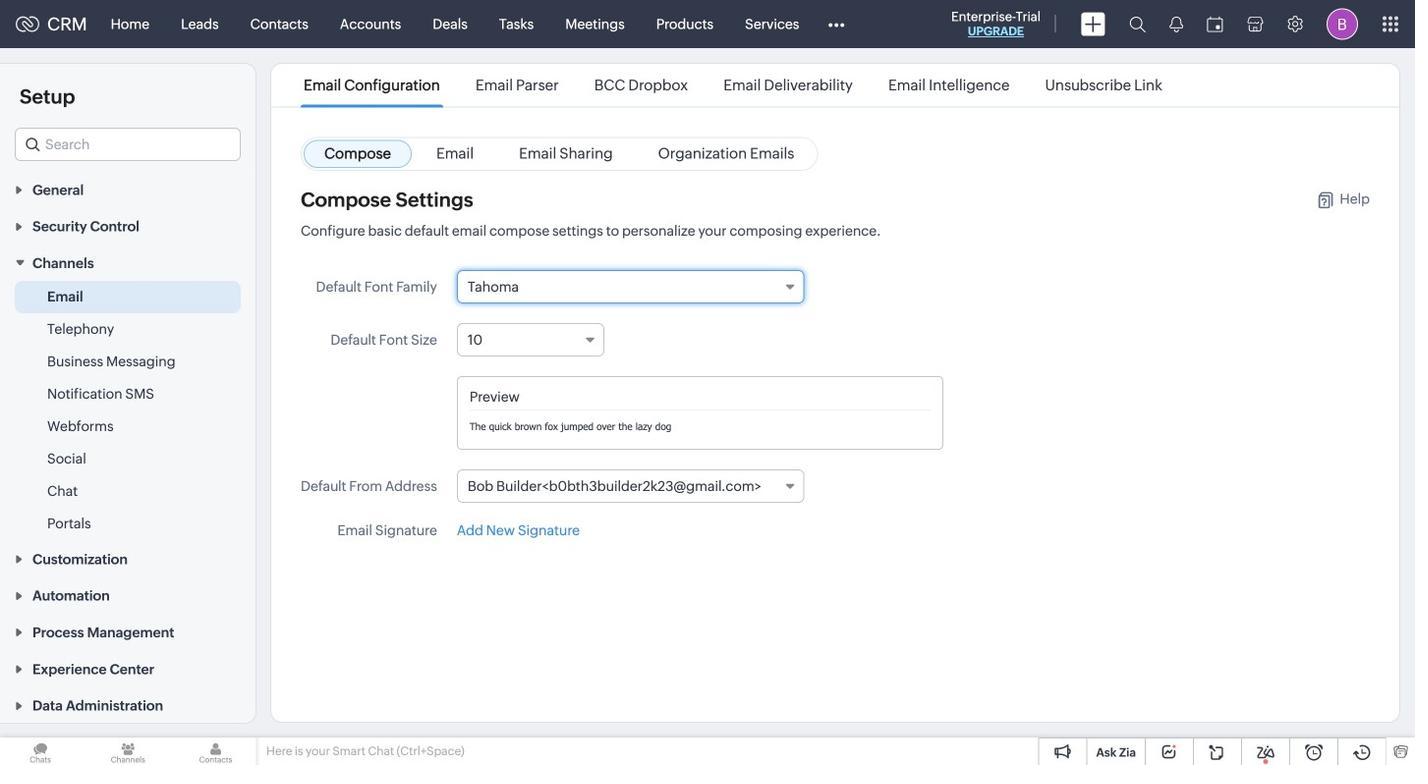 Task type: locate. For each thing, give the bounding box(es) containing it.
Other Modules field
[[815, 8, 857, 40]]

calendar image
[[1207, 16, 1224, 32]]

contacts image
[[175, 738, 256, 766]]

logo image
[[16, 16, 39, 32]]

signals image
[[1170, 16, 1183, 32]]

region
[[0, 281, 256, 541]]

None field
[[15, 128, 241, 161], [457, 270, 804, 304], [457, 323, 604, 357], [457, 470, 804, 503], [457, 270, 804, 304], [457, 323, 604, 357], [457, 470, 804, 503]]

Search text field
[[16, 129, 240, 160]]

list
[[286, 64, 1180, 107]]

create menu image
[[1081, 12, 1106, 36]]

profile image
[[1327, 8, 1358, 40]]



Task type: describe. For each thing, give the bounding box(es) containing it.
search image
[[1129, 16, 1146, 32]]

profile element
[[1315, 0, 1370, 48]]

signals element
[[1158, 0, 1195, 48]]

none field search
[[15, 128, 241, 161]]

search element
[[1118, 0, 1158, 48]]

chats image
[[0, 738, 81, 766]]

channels image
[[88, 738, 168, 766]]

create menu element
[[1069, 0, 1118, 48]]



Task type: vqa. For each thing, say whether or not it's contained in the screenshot.
Started on the right
no



